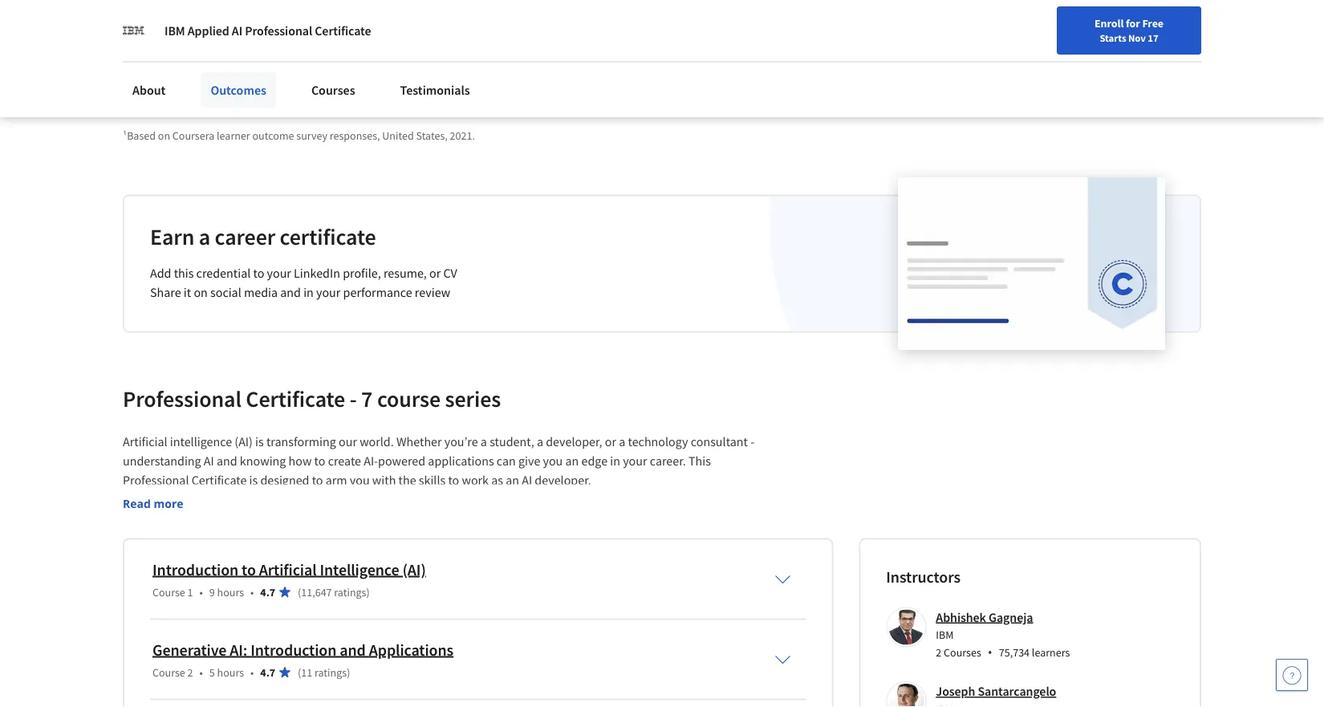 Task type: describe. For each thing, give the bounding box(es) containing it.
• for 1
[[250, 585, 254, 599]]

and inside practice your skills with interactive tools and mock interviews
[[754, 57, 775, 73]]

to inside get exclusive access to career resources upon completion
[[344, 0, 364, 6]]

linkedin inside improve your resume and linkedin with personalized feedback
[[639, 39, 686, 55]]

• left 5
[[199, 665, 203, 679]]

practice
[[725, 38, 768, 54]]

(ai) inside artificial intelligence (ai) is transforming our world. whether you're a student, a developer, or a technology consultant - understanding ai and knowing how to create ai-powered applications can give you an edge in your career. this professional certificate is designed to arm you with the skills to work as an ai developer. read more
[[235, 434, 253, 450]]

and up ( 11 ratings )
[[340, 640, 366, 660]]

certificate
[[280, 222, 376, 250]]

applied
[[188, 22, 229, 39]]

11
[[301, 665, 312, 679]]

add this credential to your linkedin profile, resume, or cv share it on social media and in your performance review
[[150, 265, 457, 301]]

for
[[1126, 16, 1140, 30]]

( for artificial
[[298, 585, 301, 599]]

exclusive
[[186, 0, 274, 6]]

read more button
[[123, 495, 183, 512]]

abhishek gagneja ibm 2 courses • 75,734 learners
[[936, 609, 1070, 661]]

course for introduction to artificial intelligence (ai)
[[152, 585, 185, 599]]

17
[[1148, 31, 1159, 44]]

interactive
[[853, 38, 910, 54]]

0 vertical spatial -
[[350, 384, 357, 412]]

credential
[[196, 265, 251, 281]]

to right the how at the left of the page
[[314, 453, 325, 469]]

1 vertical spatial an
[[506, 472, 519, 488]]

personalized
[[526, 58, 595, 74]]

a up give
[[537, 434, 543, 450]]

1
[[187, 585, 193, 599]]

• for 2
[[250, 665, 254, 679]]

in inside add this credential to your linkedin profile, resume, or cv share it on social media and in your performance review
[[303, 284, 314, 301]]

1 horizontal spatial you
[[543, 453, 563, 469]]

developer.
[[535, 472, 591, 488]]

this
[[174, 265, 194, 281]]

course for generative ai: introduction and applications
[[152, 665, 185, 679]]

ibm applied ai professional certificate
[[165, 22, 371, 39]]

course 2 • 5 hours •
[[152, 665, 254, 679]]

profile,
[[343, 265, 381, 281]]

get exclusive access to career resources upon completion
[[148, 0, 429, 35]]

with inside improve your resume and linkedin with personalized feedback
[[499, 58, 523, 74]]

0 vertical spatial certificate
[[315, 22, 371, 39]]

a left technology
[[619, 434, 625, 450]]

generative
[[152, 640, 227, 660]]

) for intelligence
[[366, 585, 370, 599]]

english button
[[987, 0, 1084, 52]]

resources
[[148, 7, 241, 35]]

designed
[[260, 472, 309, 488]]

abhishek
[[936, 609, 986, 625]]

a right you're
[[481, 434, 487, 450]]

( for introduction
[[298, 665, 301, 679]]

enroll
[[1095, 16, 1124, 30]]

cv
[[443, 265, 457, 281]]

this
[[689, 453, 711, 469]]

or inside add this credential to your linkedin profile, resume, or cv share it on social media and in your performance review
[[429, 265, 441, 281]]

• left 9
[[199, 585, 203, 599]]

get
[[148, 0, 182, 6]]

your inside the plan your career move with coursera's job search guide
[[977, 39, 1001, 55]]

abhishek gagneja link
[[936, 609, 1033, 625]]

series
[[445, 384, 501, 412]]

give
[[518, 453, 540, 469]]

course
[[377, 384, 441, 412]]

applications
[[428, 453, 494, 469]]

artificial inside artificial intelligence (ai) is transforming our world. whether you're a student, a developer, or a technology consultant - understanding ai and knowing how to create ai-powered applications can give you an edge in your career. this professional certificate is designed to arm you with the skills to work as an ai developer. read more
[[123, 434, 167, 450]]

learners
[[1032, 645, 1070, 660]]

responses,
[[330, 128, 380, 142]]

understanding
[[123, 453, 201, 469]]

your left performance
[[316, 284, 341, 301]]

( 11 ratings )
[[298, 665, 350, 679]]

student,
[[490, 434, 534, 450]]

introduction to artificial intelligence (ai) link
[[152, 559, 426, 579]]

technology
[[628, 434, 688, 450]]

and inside improve your resume and linkedin with personalized feedback
[[616, 39, 637, 55]]

or inside artificial intelligence (ai) is transforming our world. whether you're a student, a developer, or a technology consultant - understanding ai and knowing how to create ai-powered applications can give you an edge in your career. this professional certificate is designed to arm you with the skills to work as an ai developer. read more
[[605, 434, 616, 450]]

generative ai: introduction and applications link
[[152, 640, 454, 660]]

artificial intelligence (ai) is transforming our world. whether you're a student, a developer, or a technology consultant - understanding ai and knowing how to create ai-powered applications can give you an edge in your career. this professional certificate is designed to arm you with the skills to work as an ai developer. read more
[[123, 434, 757, 511]]

joseph
[[936, 683, 975, 699]]

courses link
[[302, 72, 365, 108]]

1 horizontal spatial ai
[[232, 22, 242, 39]]

5
[[209, 665, 215, 679]]

2021.
[[450, 128, 475, 142]]

and inside add this credential to your linkedin profile, resume, or cv share it on social media and in your performance review
[[280, 284, 301, 301]]

access
[[278, 0, 340, 6]]

skills inside artificial intelligence (ai) is transforming our world. whether you're a student, a developer, or a technology consultant - understanding ai and knowing how to create ai-powered applications can give you an edge in your career. this professional certificate is designed to arm you with the skills to work as an ai developer. read more
[[419, 472, 446, 488]]

performance
[[343, 284, 412, 301]]

developer,
[[546, 434, 602, 450]]

outcomes link
[[201, 72, 276, 108]]

ai-
[[364, 453, 378, 469]]

a right the 'earn'
[[199, 222, 210, 250]]

more
[[154, 496, 183, 511]]

hours for introduction
[[217, 585, 244, 599]]

4.7 for artificial
[[260, 585, 275, 599]]

work
[[462, 472, 489, 488]]

world.
[[360, 434, 394, 450]]

ibm inside the abhishek gagneja ibm 2 courses • 75,734 learners
[[936, 628, 954, 642]]

1 vertical spatial artificial
[[259, 559, 317, 579]]

guide
[[1067, 58, 1097, 74]]

your inside practice your skills with interactive tools and mock interviews
[[771, 38, 795, 54]]

1 vertical spatial certificate
[[246, 384, 345, 412]]

tools
[[725, 57, 752, 73]]

) for and
[[347, 665, 350, 679]]

our
[[339, 434, 357, 450]]

nov
[[1128, 31, 1146, 44]]

0 vertical spatial an
[[565, 453, 579, 469]]

4.7 for introduction
[[260, 665, 275, 679]]

your up media
[[267, 265, 291, 281]]

completion
[[299, 7, 409, 35]]

9
[[209, 585, 215, 599]]

abhishek gagneja image
[[889, 609, 924, 645]]

instructors
[[886, 567, 961, 587]]

0 horizontal spatial 2
[[187, 665, 193, 679]]

( 11,647 ratings )
[[298, 585, 370, 599]]

outcomes
[[211, 82, 266, 98]]



Task type: locate. For each thing, give the bounding box(es) containing it.
intelligence
[[320, 559, 399, 579]]

2 left 5
[[187, 665, 193, 679]]

and down intelligence
[[217, 453, 237, 469]]

1 horizontal spatial on
[[194, 284, 208, 301]]

1 vertical spatial professional
[[123, 384, 241, 412]]

course down 'generative'
[[152, 665, 185, 679]]

hours for generative
[[217, 665, 244, 679]]

0 vertical spatial course
[[152, 585, 185, 599]]

generative ai: introduction and applications
[[152, 640, 454, 660]]

the
[[399, 472, 416, 488]]

4.7
[[260, 585, 275, 599], [260, 665, 275, 679]]

1 vertical spatial course
[[152, 665, 185, 679]]

1 vertical spatial skills
[[419, 472, 446, 488]]

1 vertical spatial 4.7
[[260, 665, 275, 679]]

hours right 9
[[217, 585, 244, 599]]

to up course 1 • 9 hours •
[[242, 559, 256, 579]]

read
[[123, 496, 151, 511]]

upon
[[245, 7, 295, 35]]

1 horizontal spatial or
[[605, 434, 616, 450]]

ibm down 'abhishek' at the right
[[936, 628, 954, 642]]

2 down 'abhishek' at the right
[[936, 645, 942, 660]]

linkedin inside add this credential to your linkedin profile, resume, or cv share it on social media and in your performance review
[[294, 265, 340, 281]]

2 ( from the top
[[298, 665, 301, 679]]

1 vertical spatial -
[[751, 434, 755, 450]]

certificate inside artificial intelligence (ai) is transforming our world. whether you're a student, a developer, or a technology consultant - understanding ai and knowing how to create ai-powered applications can give you an edge in your career. this professional certificate is designed to arm you with the skills to work as an ai developer. read more
[[192, 472, 247, 488]]

course 1 • 9 hours •
[[152, 585, 254, 599]]

transforming
[[266, 434, 336, 450]]

1 vertical spatial (
[[298, 665, 301, 679]]

is
[[255, 434, 264, 450], [249, 472, 258, 488]]

0 vertical spatial artificial
[[123, 434, 167, 450]]

ibm image
[[123, 19, 145, 42]]

skills right the
[[419, 472, 446, 488]]

united
[[382, 128, 414, 142]]

0 horizontal spatial in
[[303, 284, 314, 301]]

courses inside the abhishek gagneja ibm 2 courses • 75,734 learners
[[944, 645, 981, 660]]

feedback
[[597, 58, 646, 74]]

0 horizontal spatial skills
[[419, 472, 446, 488]]

(
[[298, 585, 301, 599], [298, 665, 301, 679]]

1 ( from the top
[[298, 585, 301, 599]]

about
[[132, 82, 166, 98]]

1 vertical spatial in
[[610, 453, 620, 469]]

with up interviews
[[827, 38, 851, 54]]

0 vertical spatial 4.7
[[260, 585, 275, 599]]

or up edge
[[605, 434, 616, 450]]

santarcangelo
[[978, 683, 1056, 699]]

(ai) right intelligence
[[402, 559, 426, 579]]

enroll for free starts nov 17
[[1095, 16, 1164, 44]]

joseph santarcangelo link
[[936, 683, 1056, 699]]

career for earn a career certificate
[[215, 222, 275, 250]]

as
[[491, 472, 503, 488]]

artificial up understanding
[[123, 434, 167, 450]]

ai down exclusive at the top of page
[[232, 22, 242, 39]]

2 vertical spatial career
[[215, 222, 275, 250]]

1 vertical spatial ratings
[[315, 665, 347, 679]]

2 inside the abhishek gagneja ibm 2 courses • 75,734 learners
[[936, 645, 942, 660]]

) right 11
[[347, 665, 350, 679]]

0 horizontal spatial an
[[506, 472, 519, 488]]

career for plan your career move with coursera's job search guide
[[1004, 39, 1038, 55]]

create
[[328, 453, 361, 469]]

with down improve
[[499, 58, 523, 74]]

0 horizontal spatial )
[[347, 665, 350, 679]]

it
[[184, 284, 191, 301]]

1 horizontal spatial (ai)
[[402, 559, 426, 579]]

about link
[[123, 72, 175, 108]]

0 vertical spatial introduction
[[152, 559, 239, 579]]

job
[[1009, 58, 1026, 74]]

you down ai-
[[350, 472, 370, 488]]

0 vertical spatial courses
[[311, 82, 355, 98]]

or left cv
[[429, 265, 441, 281]]

plan
[[950, 39, 974, 55]]

• inside the abhishek gagneja ibm 2 courses • 75,734 learners
[[988, 644, 993, 661]]

your inside artificial intelligence (ai) is transforming our world. whether you're a student, a developer, or a technology consultant - understanding ai and knowing how to create ai-powered applications can give you an edge in your career. this professional certificate is designed to arm you with the skills to work as an ai developer. read more
[[623, 453, 647, 469]]

0 vertical spatial career
[[368, 0, 429, 6]]

in right media
[[303, 284, 314, 301]]

0 vertical spatial (ai)
[[235, 434, 253, 450]]

course left 1
[[152, 585, 185, 599]]

certificate up transforming
[[246, 384, 345, 412]]

1 vertical spatial introduction
[[251, 640, 337, 660]]

hours right 5
[[217, 665, 244, 679]]

resume,
[[384, 265, 427, 281]]

0 vertical spatial or
[[429, 265, 441, 281]]

how
[[289, 453, 312, 469]]

0 vertical spatial ai
[[232, 22, 242, 39]]

0 vertical spatial in
[[303, 284, 314, 301]]

your up personalized
[[547, 39, 571, 55]]

0 horizontal spatial career
[[215, 222, 275, 250]]

career up the credential
[[215, 222, 275, 250]]

ibm down get
[[165, 22, 185, 39]]

7
[[361, 384, 373, 412]]

ratings down intelligence
[[334, 585, 366, 599]]

your inside improve your resume and linkedin with personalized feedback
[[547, 39, 571, 55]]

0 horizontal spatial or
[[429, 265, 441, 281]]

professional up intelligence
[[123, 384, 241, 412]]

earn
[[150, 222, 194, 250]]

1 vertical spatial )
[[347, 665, 350, 679]]

- right consultant at the right bottom of page
[[751, 434, 755, 450]]

to up completion
[[344, 0, 364, 6]]

75,734
[[999, 645, 1030, 660]]

skills
[[797, 38, 824, 54], [419, 472, 446, 488]]

1 horizontal spatial an
[[565, 453, 579, 469]]

skills inside practice your skills with interactive tools and mock interviews
[[797, 38, 824, 54]]

mock
[[777, 57, 807, 73]]

skills up mock
[[797, 38, 824, 54]]

1 vertical spatial (ai)
[[402, 559, 426, 579]]

improve
[[499, 39, 544, 55]]

an down developer,
[[565, 453, 579, 469]]

consultant
[[691, 434, 748, 450]]

0 vertical spatial on
[[158, 128, 170, 142]]

starts
[[1100, 31, 1126, 44]]

2 vertical spatial certificate
[[192, 472, 247, 488]]

4.7 left 11
[[260, 665, 275, 679]]

1 horizontal spatial in
[[610, 453, 620, 469]]

applications
[[369, 640, 454, 660]]

1 vertical spatial ibm
[[936, 628, 954, 642]]

interviews
[[810, 57, 865, 73]]

0 horizontal spatial introduction
[[152, 559, 239, 579]]

an right as
[[506, 472, 519, 488]]

1 horizontal spatial linkedin
[[639, 39, 686, 55]]

( down introduction to artificial intelligence (ai) "link"
[[298, 585, 301, 599]]

your up 'coursera's'
[[977, 39, 1001, 55]]

0 vertical spatial ratings
[[334, 585, 366, 599]]

0 vertical spatial is
[[255, 434, 264, 450]]

1 horizontal spatial 2
[[936, 645, 942, 660]]

1 vertical spatial you
[[350, 472, 370, 488]]

0 horizontal spatial ibm
[[165, 22, 185, 39]]

joseph santarcangelo image
[[889, 684, 924, 707]]

course
[[152, 585, 185, 599], [152, 665, 185, 679]]

share
[[150, 284, 181, 301]]

• for gagneja
[[988, 644, 993, 661]]

1 vertical spatial 2
[[187, 665, 193, 679]]

0 horizontal spatial -
[[350, 384, 357, 412]]

on right ¹based
[[158, 128, 170, 142]]

coursera career certificate image
[[898, 177, 1165, 349]]

0 vertical spatial you
[[543, 453, 563, 469]]

0 vertical spatial ibm
[[165, 22, 185, 39]]

and right tools
[[754, 57, 775, 73]]

ai:
[[230, 640, 247, 660]]

show notifications image
[[1108, 20, 1127, 39]]

to left arm
[[312, 472, 323, 488]]

1 vertical spatial linkedin
[[294, 265, 340, 281]]

2 course from the top
[[152, 665, 185, 679]]

move
[[1040, 39, 1070, 55]]

- inside artificial intelligence (ai) is transforming our world. whether you're a student, a developer, or a technology consultant - understanding ai and knowing how to create ai-powered applications can give you an edge in your career. this professional certificate is designed to arm you with the skills to work as an ai developer. read more
[[751, 434, 755, 450]]

1 horizontal spatial career
[[368, 0, 429, 6]]

career up job
[[1004, 39, 1038, 55]]

and inside artificial intelligence (ai) is transforming our world. whether you're a student, a developer, or a technology consultant - understanding ai and knowing how to create ai-powered applications can give you an edge in your career. this professional certificate is designed to arm you with the skills to work as an ai developer. read more
[[217, 453, 237, 469]]

0 vertical spatial hours
[[217, 585, 244, 599]]

0 vertical spatial skills
[[797, 38, 824, 54]]

career
[[368, 0, 429, 6], [1004, 39, 1038, 55], [215, 222, 275, 250]]

4.7 down introduction to artificial intelligence (ai) "link"
[[260, 585, 275, 599]]

to inside add this credential to your linkedin profile, resume, or cv share it on social media and in your performance review
[[253, 265, 264, 281]]

resume
[[574, 39, 614, 55]]

and up feedback
[[616, 39, 637, 55]]

1 vertical spatial on
[[194, 284, 208, 301]]

to up media
[[253, 265, 264, 281]]

knowing
[[240, 453, 286, 469]]

1 horizontal spatial ibm
[[936, 628, 954, 642]]

and right media
[[280, 284, 301, 301]]

1 horizontal spatial artificial
[[259, 559, 317, 579]]

ratings right 11
[[315, 665, 347, 679]]

2 horizontal spatial career
[[1004, 39, 1038, 55]]

certificate down intelligence
[[192, 472, 247, 488]]

1 vertical spatial courses
[[944, 645, 981, 660]]

can
[[497, 453, 516, 469]]

0 horizontal spatial artificial
[[123, 434, 167, 450]]

with left the
[[372, 472, 396, 488]]

0 horizontal spatial courses
[[311, 82, 355, 98]]

professional down understanding
[[123, 472, 189, 488]]

on right it
[[194, 284, 208, 301]]

on
[[158, 128, 170, 142], [194, 284, 208, 301]]

0 horizontal spatial you
[[350, 472, 370, 488]]

) down intelligence
[[366, 585, 370, 599]]

testimonials link
[[391, 72, 480, 108]]

ratings
[[334, 585, 366, 599], [315, 665, 347, 679]]

introduction up 11
[[251, 640, 337, 660]]

coursera's
[[950, 58, 1007, 74]]

0 horizontal spatial on
[[158, 128, 170, 142]]

courses up survey
[[311, 82, 355, 98]]

linkedin down certificate
[[294, 265, 340, 281]]

or
[[429, 265, 441, 281], [605, 434, 616, 450]]

None search field
[[229, 10, 614, 42]]

ai
[[232, 22, 242, 39], [204, 453, 214, 469], [522, 472, 532, 488]]

in right edge
[[610, 453, 620, 469]]

to down applications
[[448, 472, 459, 488]]

2 vertical spatial ai
[[522, 472, 532, 488]]

• right 9
[[250, 585, 254, 599]]

help center image
[[1283, 665, 1302, 685]]

)
[[366, 585, 370, 599], [347, 665, 350, 679]]

• left 75,734
[[988, 644, 993, 661]]

0 horizontal spatial ai
[[204, 453, 214, 469]]

1 vertical spatial ai
[[204, 453, 214, 469]]

0 vertical spatial linkedin
[[639, 39, 686, 55]]

ratings for intelligence
[[334, 585, 366, 599]]

whether
[[396, 434, 442, 450]]

courses
[[311, 82, 355, 98], [944, 645, 981, 660]]

0 vertical spatial (
[[298, 585, 301, 599]]

states,
[[416, 128, 448, 142]]

artificial up 11,647
[[259, 559, 317, 579]]

• right 5
[[250, 665, 254, 679]]

powered
[[378, 453, 425, 469]]

ai down give
[[522, 472, 532, 488]]

0 vertical spatial professional
[[245, 22, 312, 39]]

courses down 'abhishek' at the right
[[944, 645, 981, 660]]

1 vertical spatial is
[[249, 472, 258, 488]]

1 horizontal spatial -
[[751, 434, 755, 450]]

2 4.7 from the top
[[260, 665, 275, 679]]

(ai) up knowing
[[235, 434, 253, 450]]

2 vertical spatial professional
[[123, 472, 189, 488]]

1 horizontal spatial courses
[[944, 645, 981, 660]]

1 4.7 from the top
[[260, 585, 275, 599]]

1 horizontal spatial )
[[366, 585, 370, 599]]

linkedin
[[639, 39, 686, 55], [294, 265, 340, 281]]

0 horizontal spatial linkedin
[[294, 265, 340, 281]]

free
[[1142, 16, 1164, 30]]

career up completion
[[368, 0, 429, 6]]

ratings for and
[[315, 665, 347, 679]]

ai down intelligence
[[204, 453, 214, 469]]

search
[[1029, 58, 1064, 74]]

you up developer.
[[543, 453, 563, 469]]

1 horizontal spatial introduction
[[251, 640, 337, 660]]

2 hours from the top
[[217, 665, 244, 679]]

1 course from the top
[[152, 585, 185, 599]]

2
[[936, 645, 942, 660], [187, 665, 193, 679]]

joseph santarcangelo
[[936, 683, 1056, 699]]

linkedin up feedback
[[639, 39, 686, 55]]

plan your career move with coursera's job search guide
[[950, 39, 1097, 74]]

- left 7
[[350, 384, 357, 412]]

your down technology
[[623, 453, 647, 469]]

with inside practice your skills with interactive tools and mock interviews
[[827, 38, 851, 54]]

is up knowing
[[255, 434, 264, 450]]

to
[[344, 0, 364, 6], [253, 265, 264, 281], [314, 453, 325, 469], [312, 472, 323, 488], [448, 472, 459, 488], [242, 559, 256, 579]]

11,647
[[301, 585, 332, 599]]

practice your skills with interactive tools and mock interviews
[[725, 38, 910, 73]]

career inside get exclusive access to career resources upon completion
[[368, 0, 429, 6]]

with inside the plan your career move with coursera's job search guide
[[1073, 39, 1096, 55]]

( down generative ai: introduction and applications link
[[298, 665, 301, 679]]

0 vertical spatial )
[[366, 585, 370, 599]]

add
[[150, 265, 171, 281]]

with inside artificial intelligence (ai) is transforming our world. whether you're a student, a developer, or a technology consultant - understanding ai and knowing how to create ai-powered applications can give you an edge in your career. this professional certificate is designed to arm you with the skills to work as an ai developer. read more
[[372, 472, 396, 488]]

survey
[[296, 128, 327, 142]]

1 hours from the top
[[217, 585, 244, 599]]

professional inside artificial intelligence (ai) is transforming our world. whether you're a student, a developer, or a technology consultant - understanding ai and knowing how to create ai-powered applications can give you an edge in your career. this professional certificate is designed to arm you with the skills to work as an ai developer. read more
[[123, 472, 189, 488]]

intelligence
[[170, 434, 232, 450]]

professional down access
[[245, 22, 312, 39]]

1 vertical spatial career
[[1004, 39, 1038, 55]]

certificate
[[315, 22, 371, 39], [246, 384, 345, 412], [192, 472, 247, 488]]

certificate down access
[[315, 22, 371, 39]]

career inside the plan your career move with coursera's job search guide
[[1004, 39, 1038, 55]]

0 horizontal spatial (ai)
[[235, 434, 253, 450]]

your up mock
[[771, 38, 795, 54]]

is down knowing
[[249, 472, 258, 488]]

2 horizontal spatial ai
[[522, 472, 532, 488]]

¹based
[[123, 128, 156, 142]]

0 vertical spatial 2
[[936, 645, 942, 660]]

1 vertical spatial hours
[[217, 665, 244, 679]]

on inside add this credential to your linkedin profile, resume, or cv share it on social media and in your performance review
[[194, 284, 208, 301]]

edge
[[581, 453, 608, 469]]

introduction up 1
[[152, 559, 239, 579]]

testimonials
[[400, 82, 470, 98]]

with up guide
[[1073, 39, 1096, 55]]

a
[[199, 222, 210, 250], [481, 434, 487, 450], [537, 434, 543, 450], [619, 434, 625, 450]]

1 horizontal spatial skills
[[797, 38, 824, 54]]

in inside artificial intelligence (ai) is transforming our world. whether you're a student, a developer, or a technology consultant - understanding ai and knowing how to create ai-powered applications can give you an edge in your career. this professional certificate is designed to arm you with the skills to work as an ai developer. read more
[[610, 453, 620, 469]]

1 vertical spatial or
[[605, 434, 616, 450]]

you're
[[444, 434, 478, 450]]



Task type: vqa. For each thing, say whether or not it's contained in the screenshot.
22,
no



